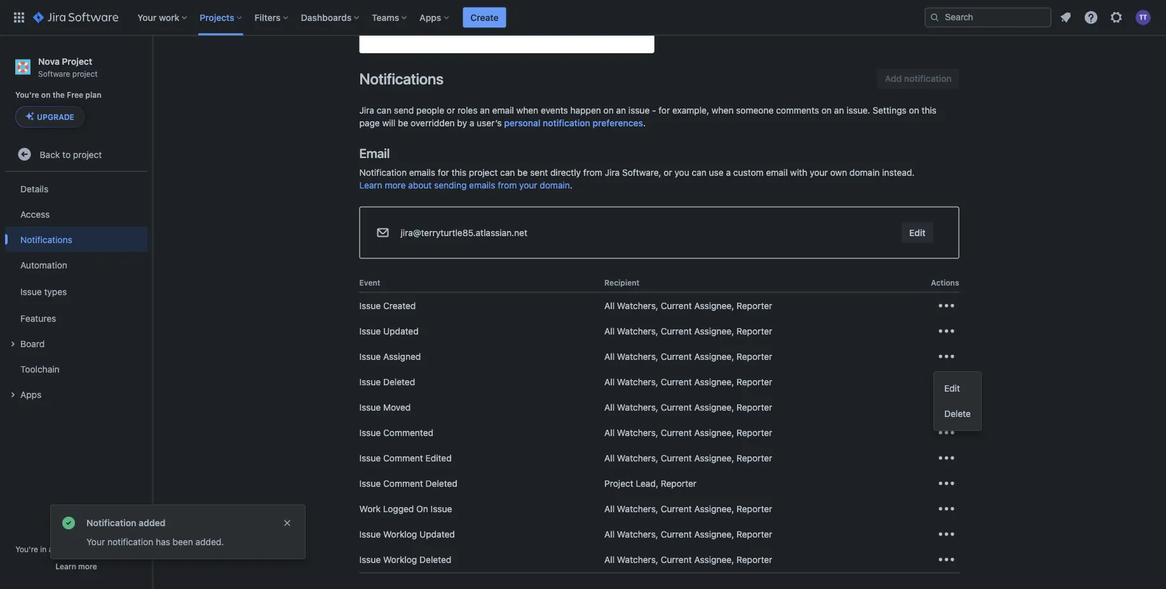 Task type: locate. For each thing, give the bounding box(es) containing it.
1 horizontal spatial apps
[[420, 12, 441, 23]]

learn inside email notification emails for this project can be sent directly from jira software, or you can use a custom email with your own domain instead. learn more about sending emails from your domain .
[[359, 180, 382, 191]]

board button
[[5, 331, 147, 357]]

reporter for issue worklog deleted
[[737, 555, 772, 566]]

2 notification actions image from the top
[[936, 322, 957, 342]]

1 horizontal spatial notification
[[359, 167, 407, 178]]

apps right teams popup button
[[420, 12, 441, 23]]

types
[[44, 287, 67, 297]]

projects
[[200, 12, 234, 23]]

1 vertical spatial more
[[78, 562, 97, 571]]

you're left in
[[15, 545, 38, 554]]

0 horizontal spatial notification
[[86, 518, 136, 529]]

lead,
[[636, 479, 658, 489]]

more inside button
[[78, 562, 97, 571]]

email notification emails for this project can be sent directly from jira software, or you can use a custom email with your own domain instead. learn more about sending emails from your domain .
[[359, 146, 915, 191]]

0 vertical spatial or
[[447, 105, 455, 116]]

reporter
[[737, 301, 772, 311], [737, 326, 772, 337], [737, 352, 772, 362], [737, 377, 772, 388], [737, 403, 772, 413], [737, 428, 772, 439], [737, 453, 772, 464], [661, 479, 697, 489], [737, 504, 772, 515], [737, 530, 772, 540], [737, 555, 772, 566]]

deleted up moved on the left bottom
[[383, 377, 415, 388]]

board
[[20, 339, 45, 349]]

1 horizontal spatial notifications
[[359, 70, 443, 88]]

project up learn more about sending emails from your domain "button"
[[469, 167, 498, 178]]

all watchers, current assignee, reporter for issue updated
[[604, 326, 772, 337]]

more inside email notification emails for this project can be sent directly from jira software, or you can use a custom email with your own domain instead. learn more about sending emails from your domain .
[[385, 180, 406, 191]]

0 vertical spatial more
[[385, 180, 406, 191]]

0 vertical spatial worklog
[[383, 530, 417, 540]]

0 horizontal spatial your
[[86, 537, 105, 548]]

all watchers, current assignee, reporter for work logged on issue
[[604, 504, 772, 515]]

can left sent
[[500, 167, 515, 178]]

. down issue
[[643, 118, 646, 128]]

all for issue deleted
[[604, 377, 615, 388]]

updated up assigned
[[383, 326, 419, 337]]

0 horizontal spatial apps
[[20, 389, 41, 400]]

an up preferences
[[616, 105, 626, 116]]

toolchain
[[20, 364, 60, 375]]

when up personal
[[516, 105, 538, 116]]

1 notification actions image from the top
[[936, 449, 957, 469]]

all for issue worklog updated
[[604, 530, 615, 540]]

custom
[[733, 167, 764, 178]]

0 horizontal spatial a
[[49, 545, 53, 554]]

this inside jira can send people or roles an email when events happen on an issue - for example, when someone comments on an issue. settings on this page will be overridden by a user's
[[922, 105, 937, 116]]

1 vertical spatial domain
[[540, 180, 570, 191]]

5 assignee, from the top
[[694, 403, 734, 413]]

personal notification preferences .
[[504, 118, 646, 128]]

issue down issue commented
[[359, 453, 381, 464]]

assignee, for issue comment edited
[[694, 453, 734, 464]]

or inside jira can send people or roles an email when events happen on an issue - for example, when someone comments on an issue. settings on this page will be overridden by a user's
[[447, 105, 455, 116]]

1 horizontal spatial this
[[922, 105, 937, 116]]

1 vertical spatial you're
[[15, 545, 38, 554]]

all watchers, current assignee, reporter for issue comment edited
[[604, 453, 772, 464]]

domain down "directly"
[[540, 180, 570, 191]]

worklog for deleted
[[383, 555, 417, 566]]

deleted for worklog
[[420, 555, 451, 566]]

search image
[[930, 12, 940, 23]]

learn down email
[[359, 180, 382, 191]]

you're in a team-managed project
[[15, 545, 137, 554]]

8 assignee, from the top
[[694, 504, 734, 515]]

0 vertical spatial project
[[62, 56, 92, 66]]

5 all watchers, current assignee, reporter from the top
[[604, 403, 772, 413]]

issue comment edited
[[359, 453, 452, 464]]

6 assignee, from the top
[[694, 428, 734, 439]]

current
[[661, 301, 692, 311], [661, 326, 692, 337], [661, 352, 692, 362], [661, 377, 692, 388], [661, 403, 692, 413], [661, 428, 692, 439], [661, 453, 692, 464], [661, 504, 692, 515], [661, 530, 692, 540], [661, 555, 692, 566]]

1 vertical spatial your
[[86, 537, 105, 548]]

group
[[5, 172, 147, 411], [934, 372, 981, 431]]

worklog for updated
[[383, 530, 417, 540]]

3 current from the top
[[661, 352, 692, 362]]

all watchers, current assignee, reporter for issue assigned
[[604, 352, 772, 362]]

1 horizontal spatial a
[[470, 118, 474, 128]]

0 vertical spatial your
[[137, 12, 157, 23]]

1 vertical spatial a
[[726, 167, 731, 178]]

project up software
[[62, 56, 92, 66]]

all watchers, current assignee, reporter
[[604, 301, 772, 311], [604, 326, 772, 337], [604, 352, 772, 362], [604, 377, 772, 388], [604, 403, 772, 413], [604, 428, 772, 439], [604, 453, 772, 464], [604, 504, 772, 515], [604, 530, 772, 540], [604, 555, 772, 566]]

1 horizontal spatial edit button
[[934, 376, 981, 402]]

edit button up delete
[[934, 376, 981, 402]]

moved
[[383, 403, 411, 413]]

learn inside button
[[55, 562, 76, 571]]

1 vertical spatial notification
[[107, 537, 153, 548]]

1 vertical spatial edit
[[944, 384, 960, 394]]

0 horizontal spatial project
[[62, 56, 92, 66]]

help image
[[1084, 10, 1099, 25]]

issue down the issue moved
[[359, 428, 381, 439]]

notification actions image for issue updated
[[936, 322, 957, 342]]

notification actions image for issue comment edited
[[936, 449, 957, 469]]

10 current from the top
[[661, 555, 692, 566]]

your left "own"
[[810, 167, 828, 178]]

8 all from the top
[[604, 504, 615, 515]]

current for issue commented
[[661, 428, 692, 439]]

projects button
[[196, 7, 247, 28]]

on left the
[[41, 90, 51, 99]]

issue down issue created
[[359, 326, 381, 337]]

learn more button
[[55, 562, 97, 572]]

project inside nova project software project
[[62, 56, 92, 66]]

reporter for issue assigned
[[737, 352, 772, 362]]

email up user's
[[492, 105, 514, 116]]

sending
[[434, 180, 467, 191]]

banner
[[0, 0, 1166, 36]]

0 vertical spatial emails
[[409, 167, 435, 178]]

or left you
[[664, 167, 672, 178]]

0 vertical spatial edit
[[909, 228, 926, 238]]

you're
[[15, 90, 39, 99], [15, 545, 38, 554]]

on
[[41, 90, 51, 99], [604, 105, 614, 116], [822, 105, 832, 116], [909, 105, 919, 116]]

1 all from the top
[[604, 301, 615, 311]]

0 vertical spatial you're
[[15, 90, 39, 99]]

all for issue commented
[[604, 428, 615, 439]]

1 horizontal spatial learn
[[359, 180, 382, 191]]

a inside jira can send people or roles an email when events happen on an issue - for example, when someone comments on an issue. settings on this page will be overridden by a user's
[[470, 118, 474, 128]]

comment down issue comment edited
[[383, 479, 423, 489]]

0 horizontal spatial group
[[5, 172, 147, 411]]

. down "directly"
[[570, 180, 573, 191]]

1 comment from the top
[[383, 453, 423, 464]]

9 watchers, from the top
[[617, 530, 658, 540]]

assignee, for issue deleted
[[694, 377, 734, 388]]

notification actions image
[[936, 296, 957, 316], [936, 322, 957, 342], [936, 347, 957, 367], [936, 423, 957, 444], [936, 500, 957, 520], [936, 525, 957, 545]]

9 current from the top
[[661, 530, 692, 540]]

a right use
[[726, 167, 731, 178]]

updated
[[383, 326, 419, 337], [420, 530, 455, 540]]

an up user's
[[480, 105, 490, 116]]

1 assignee, from the top
[[694, 301, 734, 311]]

project lead, reporter
[[604, 479, 697, 489]]

your left the work
[[137, 12, 157, 23]]

9 assignee, from the top
[[694, 530, 734, 540]]

issue down issue worklog updated
[[359, 555, 381, 566]]

0 horizontal spatial your
[[519, 180, 537, 191]]

1 horizontal spatial be
[[517, 167, 528, 178]]

3 assignee, from the top
[[694, 352, 734, 362]]

1 vertical spatial worklog
[[383, 555, 417, 566]]

worklog down issue worklog updated
[[383, 555, 417, 566]]

2 an from the left
[[616, 105, 626, 116]]

1 vertical spatial deleted
[[426, 479, 458, 489]]

5 watchers, from the top
[[617, 403, 658, 413]]

3 all from the top
[[604, 352, 615, 362]]

issue up work
[[359, 479, 381, 489]]

comment down commented
[[383, 453, 423, 464]]

1 current from the top
[[661, 301, 692, 311]]

7 all from the top
[[604, 453, 615, 464]]

all for issue worklog deleted
[[604, 555, 615, 566]]

email inside jira can send people or roles an email when events happen on an issue - for example, when someone comments on an issue. settings on this page will be overridden by a user's
[[492, 105, 514, 116]]

all for issue comment edited
[[604, 453, 615, 464]]

edit down instead.
[[909, 228, 926, 238]]

from right "directly"
[[583, 167, 603, 178]]

issue down event
[[359, 301, 381, 311]]

issue
[[20, 287, 42, 297], [359, 301, 381, 311], [359, 326, 381, 337], [359, 352, 381, 362], [359, 377, 381, 388], [359, 403, 381, 413], [359, 428, 381, 439], [359, 453, 381, 464], [359, 479, 381, 489], [431, 504, 452, 515], [359, 530, 381, 540], [359, 555, 381, 566]]

issue up the issue moved
[[359, 377, 381, 388]]

work
[[159, 12, 179, 23]]

watchers, for issue worklog deleted
[[617, 555, 658, 566]]

can
[[377, 105, 392, 116], [500, 167, 515, 178], [692, 167, 707, 178]]

issue left 'types'
[[20, 287, 42, 297]]

jira up page
[[359, 105, 374, 116]]

deleted down 'edited' in the left of the page
[[426, 479, 458, 489]]

apps down the toolchain
[[20, 389, 41, 400]]

issue updated
[[359, 326, 419, 337]]

project up plan
[[72, 69, 98, 78]]

1 horizontal spatial your
[[810, 167, 828, 178]]

edit up delete
[[944, 384, 960, 394]]

9 all from the top
[[604, 530, 615, 540]]

3 notification actions image from the top
[[936, 347, 957, 367]]

3 watchers, from the top
[[617, 352, 658, 362]]

2 vertical spatial a
[[49, 545, 53, 554]]

your
[[810, 167, 828, 178], [519, 180, 537, 191]]

emails right the sending
[[469, 180, 495, 191]]

7 watchers, from the top
[[617, 453, 658, 464]]

6 notification actions image from the top
[[936, 525, 957, 545]]

notification up managed
[[86, 518, 136, 529]]

-
[[652, 105, 656, 116]]

6 current from the top
[[661, 428, 692, 439]]

1 when from the left
[[516, 105, 538, 116]]

your inside popup button
[[137, 12, 157, 23]]

notifications link
[[5, 227, 147, 252]]

1 horizontal spatial for
[[659, 105, 670, 116]]

4 watchers, from the top
[[617, 377, 658, 388]]

for right -
[[659, 105, 670, 116]]

event
[[359, 279, 380, 288]]

issue up "issue deleted"
[[359, 352, 381, 362]]

watchers, for issue deleted
[[617, 377, 658, 388]]

domain
[[850, 167, 880, 178], [540, 180, 570, 191]]

on right the comments at the top right
[[822, 105, 832, 116]]

4 all watchers, current assignee, reporter from the top
[[604, 377, 772, 388]]

details
[[20, 184, 48, 194]]

0 horizontal spatial be
[[398, 118, 408, 128]]

can inside jira can send people or roles an email when events happen on an issue - for example, when someone comments on an issue. settings on this page will be overridden by a user's
[[377, 105, 392, 116]]

4 notification actions image from the top
[[936, 423, 957, 444]]

a right in
[[49, 545, 53, 554]]

0 horizontal spatial for
[[438, 167, 449, 178]]

issue for issue comment edited
[[359, 453, 381, 464]]

2 current from the top
[[661, 326, 692, 337]]

0 vertical spatial apps
[[420, 12, 441, 23]]

domain right "own"
[[850, 167, 880, 178]]

settings image
[[1109, 10, 1124, 25]]

emails
[[409, 167, 435, 178], [469, 180, 495, 191]]

a right 'by'
[[470, 118, 474, 128]]

jira software image
[[33, 10, 118, 25], [33, 10, 118, 25]]

worklog down logged
[[383, 530, 417, 540]]

1 vertical spatial for
[[438, 167, 449, 178]]

you
[[675, 167, 689, 178]]

current for issue comment edited
[[661, 453, 692, 464]]

watchers, for issue updated
[[617, 326, 658, 337]]

1 horizontal spatial when
[[712, 105, 734, 116]]

notifications up "send"
[[359, 70, 443, 88]]

notifications up automation
[[20, 234, 72, 245]]

project inside nova project software project
[[72, 69, 98, 78]]

watchers, for issue created
[[617, 301, 658, 311]]

edited
[[426, 453, 452, 464]]

8 all watchers, current assignee, reporter from the top
[[604, 504, 772, 515]]

or
[[447, 105, 455, 116], [664, 167, 672, 178]]

2 you're from the top
[[15, 545, 38, 554]]

project left lead, at the right bottom of page
[[604, 479, 634, 489]]

1 horizontal spatial from
[[583, 167, 603, 178]]

5 current from the top
[[661, 403, 692, 413]]

0 horizontal spatial more
[[78, 562, 97, 571]]

features
[[20, 313, 56, 324]]

from right the sending
[[498, 180, 517, 191]]

assignee, for work logged on issue
[[694, 504, 734, 515]]

on
[[416, 504, 428, 515]]

1 vertical spatial edit button
[[934, 376, 981, 402]]

0 vertical spatial notification actions image
[[936, 449, 957, 469]]

more left about
[[385, 180, 406, 191]]

1 you're from the top
[[15, 90, 39, 99]]

0 horizontal spatial an
[[480, 105, 490, 116]]

email
[[359, 146, 390, 161]]

1 vertical spatial .
[[570, 180, 573, 191]]

1 vertical spatial email
[[766, 167, 788, 178]]

1 horizontal spatial domain
[[850, 167, 880, 178]]

1 vertical spatial emails
[[469, 180, 495, 191]]

7 current from the top
[[661, 453, 692, 464]]

1 horizontal spatial emails
[[469, 180, 495, 191]]

example,
[[672, 105, 709, 116]]

2 vertical spatial notification actions image
[[936, 550, 957, 571]]

1 worklog from the top
[[383, 530, 417, 540]]

0 horizontal spatial email
[[492, 105, 514, 116]]

jira issue preview in slack image
[[359, 0, 654, 53]]

notification for your
[[107, 537, 153, 548]]

issue worklog deleted
[[359, 555, 451, 566]]

notification inside email notification emails for this project can be sent directly from jira software, or you can use a custom email with your own domain instead. learn more about sending emails from your domain .
[[359, 167, 407, 178]]

apps
[[420, 12, 441, 23], [20, 389, 41, 400]]

4 all from the top
[[604, 377, 615, 388]]

issue left moved on the left bottom
[[359, 403, 381, 413]]

7 assignee, from the top
[[694, 453, 734, 464]]

your for your work
[[137, 12, 157, 23]]

5 all from the top
[[604, 403, 615, 413]]

2 comment from the top
[[383, 479, 423, 489]]

all watchers, current assignee, reporter for issue deleted
[[604, 377, 772, 388]]

notification actions image
[[936, 449, 957, 469], [936, 474, 957, 494], [936, 550, 957, 571]]

reporter for issue deleted
[[737, 377, 772, 388]]

0 horizontal spatial this
[[452, 167, 467, 178]]

when right example,
[[712, 105, 734, 116]]

issue down work
[[359, 530, 381, 540]]

3 notification actions image from the top
[[936, 550, 957, 571]]

1 watchers, from the top
[[617, 301, 658, 311]]

1 vertical spatial updated
[[420, 530, 455, 540]]

apps button
[[416, 7, 454, 28]]

0 horizontal spatial domain
[[540, 180, 570, 191]]

issue types link
[[5, 278, 147, 306]]

added.
[[195, 537, 224, 548]]

assignee, for issue commented
[[694, 428, 734, 439]]

1 vertical spatial learn
[[55, 562, 76, 571]]

1 notification actions image from the top
[[936, 296, 957, 316]]

Search field
[[925, 7, 1052, 28]]

you're left the
[[15, 90, 39, 99]]

be inside email notification emails for this project can be sent directly from jira software, or you can use a custom email with your own domain instead. learn more about sending emails from your domain .
[[517, 167, 528, 178]]

project right to
[[73, 149, 102, 160]]

0 horizontal spatial notification
[[107, 537, 153, 548]]

for up the sending
[[438, 167, 449, 178]]

email
[[492, 105, 514, 116], [766, 167, 788, 178]]

0 vertical spatial edit button
[[902, 223, 933, 243]]

emails up about
[[409, 167, 435, 178]]

all
[[604, 301, 615, 311], [604, 326, 615, 337], [604, 352, 615, 362], [604, 377, 615, 388], [604, 403, 615, 413], [604, 428, 615, 439], [604, 453, 615, 464], [604, 504, 615, 515], [604, 530, 615, 540], [604, 555, 615, 566]]

1 horizontal spatial email
[[766, 167, 788, 178]]

learn down team-
[[55, 562, 76, 571]]

email left with
[[766, 167, 788, 178]]

9 all watchers, current assignee, reporter from the top
[[604, 530, 772, 540]]

project inside email notification emails for this project can be sent directly from jira software, or you can use a custom email with your own domain instead. learn more about sending emails from your domain .
[[469, 167, 498, 178]]

reporter for issue moved
[[737, 403, 772, 413]]

roles
[[458, 105, 478, 116]]

0 vertical spatial domain
[[850, 167, 880, 178]]

10 all watchers, current assignee, reporter from the top
[[604, 555, 772, 566]]

0 vertical spatial notification
[[359, 167, 407, 178]]

an left the issue. at the top
[[834, 105, 844, 116]]

can left use
[[692, 167, 707, 178]]

alert
[[51, 506, 305, 559]]

notifications image
[[1058, 10, 1073, 25]]

your right team-
[[86, 537, 105, 548]]

0 horizontal spatial notifications
[[20, 234, 72, 245]]

use
[[709, 167, 724, 178]]

be left sent
[[517, 167, 528, 178]]

apps inside dropdown button
[[420, 12, 441, 23]]

this right settings
[[922, 105, 937, 116]]

1 horizontal spatial group
[[934, 372, 981, 431]]

3 all watchers, current assignee, reporter from the top
[[604, 352, 772, 362]]

0 vertical spatial learn
[[359, 180, 382, 191]]

project
[[72, 69, 98, 78], [73, 149, 102, 160], [469, 167, 498, 178], [112, 545, 137, 554]]

your inside alert
[[86, 537, 105, 548]]

more down managed
[[78, 562, 97, 571]]

10 watchers, from the top
[[617, 555, 658, 566]]

notification
[[543, 118, 590, 128], [107, 537, 153, 548]]

can up "will"
[[377, 105, 392, 116]]

2 notification actions image from the top
[[936, 474, 957, 494]]

1 horizontal spatial or
[[664, 167, 672, 178]]

1 vertical spatial jira
[[605, 167, 620, 178]]

banner containing your work
[[0, 0, 1166, 36]]

personal notification preferences link
[[504, 117, 643, 130]]

1 all watchers, current assignee, reporter from the top
[[604, 301, 772, 311]]

0 horizontal spatial when
[[516, 105, 538, 116]]

all for issue assigned
[[604, 352, 615, 362]]

more
[[385, 180, 406, 191], [78, 562, 97, 571]]

1 horizontal spatial an
[[616, 105, 626, 116]]

for inside email notification emails for this project can be sent directly from jira software, or you can use a custom email with your own domain instead. learn more about sending emails from your domain .
[[438, 167, 449, 178]]

6 watchers, from the top
[[617, 428, 658, 439]]

1 vertical spatial project
[[604, 479, 634, 489]]

1 horizontal spatial notification
[[543, 118, 590, 128]]

notification added
[[86, 518, 166, 529]]

6 all watchers, current assignee, reporter from the top
[[604, 428, 772, 439]]

10 all from the top
[[604, 555, 615, 566]]

primary element
[[8, 0, 925, 35]]

1 vertical spatial this
[[452, 167, 467, 178]]

notification actions image for issue worklog updated
[[936, 525, 957, 545]]

2 watchers, from the top
[[617, 326, 658, 337]]

8 current from the top
[[661, 504, 692, 515]]

edit button up actions
[[902, 223, 933, 243]]

teams
[[372, 12, 399, 23]]

0 vertical spatial for
[[659, 105, 670, 116]]

commented
[[383, 428, 433, 439]]

10 assignee, from the top
[[694, 555, 734, 566]]

0 vertical spatial be
[[398, 118, 408, 128]]

1 horizontal spatial your
[[137, 12, 157, 23]]

current for issue updated
[[661, 326, 692, 337]]

issue for issue moved
[[359, 403, 381, 413]]

notification down the notification added
[[107, 537, 153, 548]]

0 horizontal spatial jira
[[359, 105, 374, 116]]

0 vertical spatial comment
[[383, 453, 423, 464]]

2 assignee, from the top
[[694, 326, 734, 337]]

8 watchers, from the top
[[617, 504, 658, 515]]

4 assignee, from the top
[[694, 377, 734, 388]]

sidebar navigation image
[[139, 51, 167, 76]]

edit
[[909, 228, 926, 238], [944, 384, 960, 394]]

reporter for work logged on issue
[[737, 504, 772, 515]]

6 all from the top
[[604, 428, 615, 439]]

updated down on
[[420, 530, 455, 540]]

1 vertical spatial notifications
[[20, 234, 72, 245]]

0 horizontal spatial or
[[447, 105, 455, 116]]

watchers,
[[617, 301, 658, 311], [617, 326, 658, 337], [617, 352, 658, 362], [617, 377, 658, 388], [617, 403, 658, 413], [617, 428, 658, 439], [617, 453, 658, 464], [617, 504, 658, 515], [617, 530, 658, 540], [617, 555, 658, 566]]

1 vertical spatial apps
[[20, 389, 41, 400]]

watchers, for issue worklog updated
[[617, 530, 658, 540]]

be inside jira can send people or roles an email when events happen on an issue - for example, when someone comments on an issue. settings on this page will be overridden by a user's
[[398, 118, 408, 128]]

0 vertical spatial notification
[[543, 118, 590, 128]]

2 all watchers, current assignee, reporter from the top
[[604, 326, 772, 337]]

2 vertical spatial deleted
[[420, 555, 451, 566]]

2 all from the top
[[604, 326, 615, 337]]

success image
[[61, 516, 76, 531]]

assignee, for issue updated
[[694, 326, 734, 337]]

your down sent
[[519, 180, 537, 191]]

or left roles
[[447, 105, 455, 116]]

0 vertical spatial a
[[470, 118, 474, 128]]

all watchers, current assignee, reporter for issue worklog updated
[[604, 530, 772, 540]]

jira left software,
[[605, 167, 620, 178]]

deleted down issue worklog updated
[[420, 555, 451, 566]]

assignee,
[[694, 301, 734, 311], [694, 326, 734, 337], [694, 352, 734, 362], [694, 377, 734, 388], [694, 403, 734, 413], [694, 428, 734, 439], [694, 453, 734, 464], [694, 504, 734, 515], [694, 530, 734, 540], [694, 555, 734, 566]]

learn
[[359, 180, 382, 191], [55, 562, 76, 571]]

2 horizontal spatial can
[[692, 167, 707, 178]]

delete button
[[934, 402, 981, 427]]

issue comment deleted
[[359, 479, 458, 489]]

current for issue deleted
[[661, 377, 692, 388]]

this up learn more about sending emails from your domain "button"
[[452, 167, 467, 178]]

from
[[583, 167, 603, 178], [498, 180, 517, 191]]

5 notification actions image from the top
[[936, 500, 957, 520]]

dashboards button
[[297, 7, 364, 28]]

0 vertical spatial email
[[492, 105, 514, 116]]

4 current from the top
[[661, 377, 692, 388]]

apps button
[[5, 382, 147, 408]]

7 all watchers, current assignee, reporter from the top
[[604, 453, 772, 464]]

2 worklog from the top
[[383, 555, 417, 566]]

0 vertical spatial jira
[[359, 105, 374, 116]]

1 vertical spatial comment
[[383, 479, 423, 489]]

notification down email
[[359, 167, 407, 178]]

1 horizontal spatial jira
[[605, 167, 620, 178]]

issue for issue assigned
[[359, 352, 381, 362]]

0 horizontal spatial learn
[[55, 562, 76, 571]]

all watchers, current assignee, reporter for issue created
[[604, 301, 772, 311]]

.
[[643, 118, 646, 128], [570, 180, 573, 191]]

managed
[[77, 545, 110, 554]]

notification down events
[[543, 118, 590, 128]]

issue right on
[[431, 504, 452, 515]]

be down "send"
[[398, 118, 408, 128]]



Task type: vqa. For each thing, say whether or not it's contained in the screenshot.
Feature corresponding to 23
no



Task type: describe. For each thing, give the bounding box(es) containing it.
notification actions image for issue comment deleted
[[936, 474, 957, 494]]

issue
[[629, 105, 650, 116]]

will
[[382, 118, 395, 128]]

you're for you're on the free plan
[[15, 90, 39, 99]]

issue for issue types
[[20, 287, 42, 297]]

issue assigned
[[359, 352, 421, 362]]

0 vertical spatial deleted
[[383, 377, 415, 388]]

your profile and settings image
[[1136, 10, 1151, 25]]

software
[[38, 69, 70, 78]]

delete
[[944, 409, 971, 419]]

notification actions image for issue created
[[936, 296, 957, 316]]

apps inside button
[[20, 389, 41, 400]]

you're for you're in a team-managed project
[[15, 545, 38, 554]]

issue for issue deleted
[[359, 377, 381, 388]]

watchers, for issue assigned
[[617, 352, 658, 362]]

group containing edit
[[934, 372, 981, 431]]

comment for edited
[[383, 453, 423, 464]]

back to project
[[40, 149, 102, 160]]

free
[[67, 90, 83, 99]]

upgrade
[[37, 113, 74, 122]]

email icon image
[[375, 226, 391, 241]]

watchers, for issue comment edited
[[617, 453, 658, 464]]

1 horizontal spatial updated
[[420, 530, 455, 540]]

your work button
[[134, 7, 192, 28]]

directly
[[550, 167, 581, 178]]

0 vertical spatial your
[[810, 167, 828, 178]]

1 horizontal spatial project
[[604, 479, 634, 489]]

0 vertical spatial from
[[583, 167, 603, 178]]

comment for deleted
[[383, 479, 423, 489]]

0 horizontal spatial from
[[498, 180, 517, 191]]

teams button
[[368, 7, 412, 28]]

0 vertical spatial notifications
[[359, 70, 443, 88]]

this inside email notification emails for this project can be sent directly from jira software, or you can use a custom email with your own domain instead. learn more about sending emails from your domain .
[[452, 167, 467, 178]]

1 vertical spatial notification
[[86, 518, 136, 529]]

a inside email notification emails for this project can be sent directly from jira software, or you can use a custom email with your own domain instead. learn more about sending emails from your domain .
[[726, 167, 731, 178]]

current for issue moved
[[661, 403, 692, 413]]

access link
[[5, 202, 147, 227]]

toolchain link
[[5, 357, 147, 382]]

all watchers, current assignee, reporter for issue moved
[[604, 403, 772, 413]]

happen
[[570, 105, 601, 116]]

reporter for issue created
[[737, 301, 772, 311]]

upgrade button
[[16, 107, 84, 127]]

team-
[[55, 545, 77, 554]]

preferences
[[593, 118, 643, 128]]

added
[[139, 518, 166, 529]]

notification actions image for work logged on issue
[[936, 500, 957, 520]]

to
[[62, 149, 71, 160]]

for inside jira can send people or roles an email when events happen on an issue - for example, when someone comments on an issue. settings on this page will be overridden by a user's
[[659, 105, 670, 116]]

dashboards
[[301, 12, 352, 23]]

jira inside jira can send people or roles an email when events happen on an issue - for example, when someone comments on an issue. settings on this page will be overridden by a user's
[[359, 105, 374, 116]]

1 horizontal spatial edit
[[944, 384, 960, 394]]

your for your notification has been added.
[[86, 537, 105, 548]]

create
[[471, 12, 499, 23]]

0 horizontal spatial updated
[[383, 326, 419, 337]]

events
[[541, 105, 568, 116]]

issue for issue comment deleted
[[359, 479, 381, 489]]

email inside email notification emails for this project can be sent directly from jira software, or you can use a custom email with your own domain instead. learn more about sending emails from your domain .
[[766, 167, 788, 178]]

assigned
[[383, 352, 421, 362]]

back to project link
[[5, 142, 147, 167]]

issue moved
[[359, 403, 411, 413]]

appswitcher icon image
[[11, 10, 27, 25]]

jira inside email notification emails for this project can be sent directly from jira software, or you can use a custom email with your own domain instead. learn more about sending emails from your domain .
[[605, 167, 620, 178]]

work logged on issue
[[359, 504, 452, 515]]

watchers, for issue moved
[[617, 403, 658, 413]]

created
[[383, 301, 416, 311]]

1 horizontal spatial can
[[500, 167, 515, 178]]

back
[[40, 149, 60, 160]]

current for issue worklog deleted
[[661, 555, 692, 566]]

assignee, for issue moved
[[694, 403, 734, 413]]

logged
[[383, 504, 414, 515]]

with
[[790, 167, 807, 178]]

filters button
[[251, 7, 293, 28]]

the
[[53, 90, 65, 99]]

dismiss image
[[282, 519, 292, 529]]

software,
[[622, 167, 661, 178]]

1 vertical spatial your
[[519, 180, 537, 191]]

learn more
[[55, 562, 97, 571]]

work
[[359, 504, 381, 515]]

issue for issue updated
[[359, 326, 381, 337]]

all for issue created
[[604, 301, 615, 311]]

group containing details
[[5, 172, 147, 411]]

all for issue moved
[[604, 403, 615, 413]]

alert containing notification added
[[51, 506, 305, 559]]

1 an from the left
[[480, 105, 490, 116]]

3 an from the left
[[834, 105, 844, 116]]

personal
[[504, 118, 541, 128]]

project down the notification added
[[112, 545, 137, 554]]

0 horizontal spatial edit button
[[902, 223, 933, 243]]

by
[[457, 118, 467, 128]]

current for issue created
[[661, 301, 692, 311]]

recipient
[[604, 279, 640, 288]]

notification actions image for issue commented
[[936, 423, 957, 444]]

issue for issue worklog deleted
[[359, 555, 381, 566]]

expand image
[[5, 388, 20, 403]]

comments
[[776, 105, 819, 116]]

assignee, for issue assigned
[[694, 352, 734, 362]]

plan
[[85, 90, 101, 99]]

all for issue updated
[[604, 326, 615, 337]]

settings
[[873, 105, 907, 116]]

all watchers, current assignee, reporter for issue commented
[[604, 428, 772, 439]]

filters
[[255, 12, 281, 23]]

watchers, for issue commented
[[617, 428, 658, 439]]

issue for issue created
[[359, 301, 381, 311]]

your notification has been added.
[[86, 537, 224, 548]]

own
[[830, 167, 847, 178]]

or inside email notification emails for this project can be sent directly from jira software, or you can use a custom email with your own domain instead. learn more about sending emails from your domain .
[[664, 167, 672, 178]]

nova
[[38, 56, 60, 66]]

issue worklog updated
[[359, 530, 455, 540]]

issue commented
[[359, 428, 433, 439]]

. inside email notification emails for this project can be sent directly from jira software, or you can use a custom email with your own domain instead. learn more about sending emails from your domain .
[[570, 180, 573, 191]]

on up preferences
[[604, 105, 614, 116]]

issue created
[[359, 301, 416, 311]]

0 horizontal spatial emails
[[409, 167, 435, 178]]

access
[[20, 209, 50, 219]]

current for issue worklog updated
[[661, 530, 692, 540]]

features link
[[5, 306, 147, 331]]

deleted for comment
[[426, 479, 458, 489]]

issue types
[[20, 287, 67, 297]]

expand image
[[5, 337, 20, 352]]

has
[[156, 537, 170, 548]]

jira can send people or roles an email when events happen on an issue - for example, when someone comments on an issue. settings on this page will be overridden by a user's
[[359, 105, 937, 128]]

actions
[[931, 279, 959, 288]]

current for issue assigned
[[661, 352, 692, 362]]

create button
[[463, 7, 506, 28]]

jira@terryturtle85.atlassian.net
[[401, 228, 527, 238]]

people
[[416, 105, 444, 116]]

1 horizontal spatial .
[[643, 118, 646, 128]]

on right settings
[[909, 105, 919, 116]]

instead.
[[882, 167, 915, 178]]

all watchers, current assignee, reporter for issue worklog deleted
[[604, 555, 772, 566]]

nova project software project
[[38, 56, 98, 78]]

assignee, for issue worklog deleted
[[694, 555, 734, 566]]

issue deleted
[[359, 377, 415, 388]]

notification for personal
[[543, 118, 590, 128]]

issue for issue worklog updated
[[359, 530, 381, 540]]

notification actions image for issue assigned
[[936, 347, 957, 367]]

about
[[408, 180, 432, 191]]

2 when from the left
[[712, 105, 734, 116]]

you're on the free plan
[[15, 90, 101, 99]]

your work
[[137, 12, 179, 23]]

reporter for issue comment edited
[[737, 453, 772, 464]]

assignee, for issue worklog updated
[[694, 530, 734, 540]]

notification actions image for issue worklog deleted
[[936, 550, 957, 571]]

reporter for issue commented
[[737, 428, 772, 439]]

been
[[173, 537, 193, 548]]

page
[[359, 118, 380, 128]]

overridden
[[411, 118, 455, 128]]

reporter for issue updated
[[737, 326, 772, 337]]

reporter for issue worklog updated
[[737, 530, 772, 540]]

automation
[[20, 260, 67, 270]]

assignee, for issue created
[[694, 301, 734, 311]]

all for work logged on issue
[[604, 504, 615, 515]]

issue for issue commented
[[359, 428, 381, 439]]

automation link
[[5, 252, 147, 278]]

watchers, for work logged on issue
[[617, 504, 658, 515]]

current for work logged on issue
[[661, 504, 692, 515]]

sent
[[530, 167, 548, 178]]

in
[[40, 545, 47, 554]]



